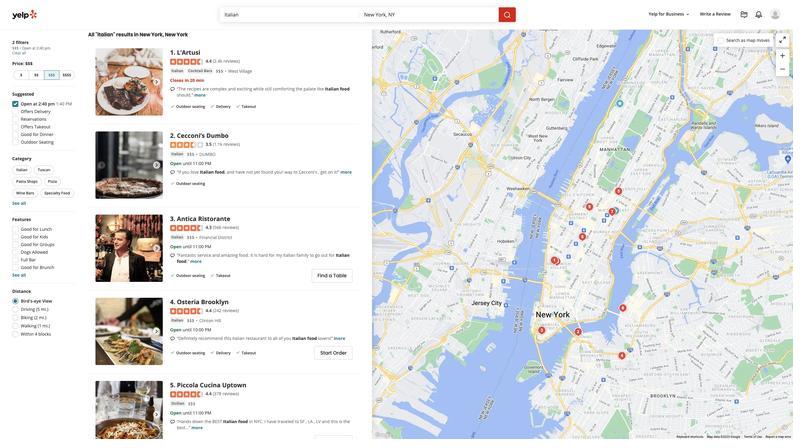 Task type: locate. For each thing, give the bounding box(es) containing it.
bird's-
[[21, 299, 34, 304]]

next image
[[153, 79, 161, 86], [153, 162, 161, 169], [153, 412, 161, 419]]

via carota image
[[551, 256, 564, 268]]

1 horizontal spatial piccola cucina uptown image
[[613, 185, 625, 198]]

3 4.4 from the top
[[206, 392, 212, 397]]

italian link down 4.3 star rating image
[[170, 235, 185, 241]]

user actions element
[[645, 8, 790, 45]]

11:00 up love in the top left of the page
[[193, 161, 204, 167]]

italian right like
[[325, 86, 339, 92]]

, left lv
[[314, 419, 315, 425]]

1 vertical spatial next image
[[153, 329, 161, 336]]

map data ©2023 google
[[708, 436, 741, 439]]

good
[[21, 132, 32, 138], [21, 227, 32, 232], [21, 234, 32, 240], [21, 242, 32, 248], [21, 265, 32, 271]]

the
[[296, 86, 303, 92], [205, 419, 211, 425], [344, 419, 350, 425]]

good for good for kids
[[21, 234, 32, 240]]

of right restaurant
[[279, 336, 283, 342]]

$$$ left •
[[12, 46, 19, 51]]

2 good from the top
[[21, 227, 32, 232]]

16 speech v2 image left "hands at the bottom of the page
[[170, 420, 175, 425]]

2 slideshow element from the top
[[96, 132, 163, 199]]

more link down down
[[192, 425, 203, 431]]

piccola cucina uptown image
[[613, 185, 625, 198], [96, 382, 163, 440]]

open until 11:00 pm for cecconi's
[[170, 161, 211, 167]]

village
[[239, 68, 252, 74]]

l'artusi image
[[549, 255, 561, 267]]

specialty food button
[[41, 189, 74, 198]]

pm for piccola
[[205, 411, 211, 417]]

la
[[308, 419, 313, 425]]

reviews) right "(242"
[[223, 308, 239, 314]]

piccola cucina uptown link
[[177, 382, 247, 390]]

in left 'nyc.' at the left of page
[[249, 419, 253, 425]]

italian button
[[170, 68, 185, 74], [170, 151, 185, 157], [12, 166, 31, 175], [170, 235, 185, 241], [170, 318, 185, 324]]

3 outdoor seating from the top
[[176, 274, 205, 279]]

out
[[321, 253, 328, 258]]

offers for offers takeout
[[21, 124, 33, 130]]

a for find
[[329, 273, 332, 280]]

2 horizontal spatial a
[[776, 436, 778, 439]]

0 horizontal spatial antica ristorante image
[[96, 215, 163, 283]]

bars for cocktail bars
[[204, 68, 212, 73]]

16 checkmark v2 image
[[210, 9, 215, 14], [210, 104, 215, 109], [170, 181, 175, 186], [210, 351, 215, 356]]

slideshow element for 2
[[96, 132, 163, 199]]

1 vertical spatial offers
[[21, 124, 33, 130]]

see all down wine
[[12, 201, 26, 206]]

antica ristorante link
[[177, 215, 231, 223]]

4 . osteria brooklyn
[[170, 298, 229, 307]]

wine bars button
[[12, 189, 38, 198]]

3 open until 11:00 pm from the top
[[170, 411, 211, 417]]

italian link for osteria
[[170, 318, 185, 324]]

brunch
[[40, 265, 54, 271]]

open right •
[[22, 46, 31, 51]]

2 vertical spatial a
[[776, 436, 778, 439]]

2 horizontal spatial the
[[344, 419, 350, 425]]

antica ristorante image
[[96, 215, 163, 283], [536, 325, 549, 337]]

.
[[174, 49, 176, 57], [174, 132, 176, 140], [174, 215, 176, 223], [174, 298, 176, 307], [174, 382, 176, 390]]

16 chevron down v2 image
[[686, 12, 691, 17]]

search
[[727, 37, 741, 43]]

none field find
[[225, 11, 355, 18]]

5
[[170, 382, 174, 390]]

0 vertical spatial previous image
[[98, 79, 105, 86]]

1 vertical spatial next image
[[153, 162, 161, 169]]

4.4 for l'artusi
[[206, 58, 212, 64]]

1 4.4 from the top
[[206, 58, 212, 64]]

1 16 speech v2 image from the top
[[170, 87, 175, 92]]

."
[[187, 259, 189, 265]]

4.3
[[206, 225, 212, 231]]

open until 11:00 pm up "fantastic
[[170, 244, 211, 250]]

and inside in nyc. i have traveled to sf , la , lv and this is the best..."
[[322, 419, 330, 425]]

see all button for features
[[12, 273, 26, 278]]

a for write
[[713, 11, 716, 17]]

previous image
[[98, 79, 105, 86], [98, 162, 105, 169]]

4 16 speech v2 image from the top
[[170, 420, 175, 425]]

, left get
[[319, 169, 320, 175]]

0 vertical spatial 4
[[170, 298, 174, 307]]

16 speech v2 image for 1
[[170, 87, 175, 92]]

16 checkmark v2 image
[[170, 104, 175, 109], [236, 104, 241, 109], [170, 274, 175, 278], [210, 274, 215, 278], [170, 351, 175, 356], [236, 351, 241, 356]]

4.4 left (378
[[206, 392, 212, 397]]

driving (5 mi.)
[[21, 307, 48, 313]]

tuscan
[[38, 168, 50, 173]]

0 vertical spatial 4.4 star rating image
[[170, 59, 203, 65]]

service
[[197, 253, 211, 258]]

4.4 star rating image down "1 . l'artusi"
[[170, 59, 203, 65]]

outdoor seating down love in the top left of the page
[[176, 181, 205, 187]]

use
[[758, 436, 763, 439]]

good down features
[[21, 227, 32, 232]]

reviews) for 4 . osteria brooklyn
[[223, 308, 239, 314]]

at right •
[[32, 46, 36, 51]]

map region
[[322, 0, 794, 440]]

1 none field from the left
[[225, 11, 355, 18]]

1 next image from the top
[[153, 79, 161, 86]]

1 previous image from the top
[[98, 79, 105, 86]]

$$$ up open until 10:00 pm
[[187, 318, 194, 324]]

for for kids
[[33, 234, 39, 240]]

outdoor seating down "should.""
[[176, 104, 205, 109]]

0 vertical spatial offers
[[21, 109, 33, 115]]

until up love in the top left of the page
[[183, 161, 192, 167]]

4 italian link from the top
[[170, 318, 185, 324]]

3 slideshow element from the top
[[96, 215, 163, 283]]

1 slideshow element from the top
[[96, 49, 163, 116]]

4 . from the top
[[174, 298, 176, 307]]

3 good from the top
[[21, 234, 32, 240]]

1:40
[[56, 101, 64, 107]]

lovers!"
[[318, 336, 333, 342]]

option group
[[10, 289, 76, 340]]

2 left filters
[[12, 40, 15, 45]]

food right like
[[340, 86, 350, 92]]

see all button
[[12, 201, 26, 206], [12, 273, 26, 278]]

delivery down open at 2:40 pm 1:40 pm
[[34, 109, 51, 115]]

0 vertical spatial open until 11:00 pm
[[170, 161, 211, 167]]

4 down the walking (1 mi.)
[[35, 332, 37, 338]]

16 speech v2 image
[[170, 87, 175, 92], [170, 254, 175, 258], [170, 337, 175, 342], [170, 420, 175, 425]]

l'artusi link
[[177, 49, 201, 57]]

seating down ." more
[[192, 274, 205, 279]]

0 horizontal spatial piccola cucina uptown image
[[96, 382, 163, 440]]

1 vertical spatial 4
[[35, 332, 37, 338]]

$$$ inside button
[[49, 73, 55, 78]]

lv
[[316, 419, 321, 425]]

next image for 2 . cecconi's dumbo
[[153, 162, 161, 169]]

for inside button
[[660, 11, 666, 17]]

4.4 star rating image
[[170, 59, 203, 65], [170, 309, 203, 315], [170, 392, 203, 398]]

new left york,
[[140, 31, 150, 38]]

italian food
[[177, 253, 350, 265]]

0 horizontal spatial 2
[[12, 40, 15, 45]]

2 up 3.5 star rating image
[[170, 132, 174, 140]]

offers delivery
[[21, 109, 51, 115]]

and inside "the recipes are complex and exciting while still comforting the palate like italian food should." more
[[228, 86, 236, 92]]

0 vertical spatial pm
[[45, 46, 50, 51]]

keyboard
[[678, 436, 690, 439]]

food down dumbo
[[215, 169, 225, 175]]

more link for cecconi's dumbo
[[341, 169, 352, 175]]

. left osteria
[[174, 298, 176, 307]]

all right •
[[22, 51, 26, 56]]

previous image
[[98, 245, 105, 253], [98, 329, 105, 336], [98, 412, 105, 419]]

0 vertical spatial next image
[[153, 79, 161, 86]]

offers up 'reservations'
[[21, 109, 33, 115]]

0 vertical spatial you
[[182, 169, 190, 175]]

2 until from the top
[[183, 244, 192, 250]]

3 previous image from the top
[[98, 412, 105, 419]]

0 horizontal spatial is
[[255, 253, 258, 258]]

1 vertical spatial 4.4
[[206, 308, 212, 314]]

0 vertical spatial piccola cucina uptown image
[[613, 185, 625, 198]]

4.4 left "(242"
[[206, 308, 212, 314]]

a right report on the right bottom of page
[[776, 436, 778, 439]]

yelp for business
[[650, 11, 685, 17]]

outdoor down ."
[[176, 274, 191, 279]]

0 vertical spatial 2:40
[[37, 46, 44, 51]]

2 open until 11:00 pm from the top
[[170, 244, 211, 250]]

offers for offers delivery
[[21, 109, 33, 115]]

1 see all button from the top
[[12, 201, 26, 206]]

more link right lovers!"
[[334, 336, 346, 342]]

1 vertical spatial open until 11:00 pm
[[170, 244, 211, 250]]

2 vertical spatial 4.4 star rating image
[[170, 392, 203, 398]]

misi image
[[618, 302, 630, 315]]

1 vertical spatial piccola cucina uptown image
[[96, 382, 163, 440]]

4.3 (566 reviews)
[[206, 225, 239, 231]]

good for dinner
[[21, 132, 53, 138]]

1 vertical spatial pm
[[48, 101, 55, 107]]

1 see all from the top
[[12, 201, 26, 206]]

reviews) for 5 . piccola cucina uptown
[[223, 392, 239, 397]]

eye
[[34, 299, 41, 304]]

4.4 star rating image for piccola cucina uptown
[[170, 392, 203, 398]]

open inside 2 filters $$$ • open at 2:40 pm clear all
[[22, 46, 31, 51]]

until up "hands at the bottom of the page
[[183, 411, 192, 417]]

cocktail bars button
[[187, 68, 214, 74]]

good for lunch
[[21, 227, 52, 232]]

more down 'are'
[[194, 92, 206, 98]]

next image for 3 . antica ristorante
[[153, 245, 161, 253]]

for down good for kids
[[33, 242, 39, 248]]

in left 20
[[185, 77, 189, 83]]

until for osteria
[[183, 327, 192, 333]]

0 vertical spatial see all
[[12, 201, 26, 206]]

more link right ."
[[190, 259, 202, 265]]

2 vertical spatial next image
[[153, 412, 161, 419]]

mi.) for walking (1 mi.)
[[43, 323, 50, 329]]

clinton
[[200, 318, 214, 324]]

2 vertical spatial 11:00
[[193, 411, 204, 417]]

0 vertical spatial this
[[224, 336, 231, 342]]

for down "good for lunch"
[[33, 234, 39, 240]]

1 horizontal spatial 2
[[170, 132, 174, 140]]

more link for piccola cucina uptown
[[192, 425, 203, 431]]

offers down 'reservations'
[[21, 124, 33, 130]]

2 vertical spatial in
[[249, 419, 253, 425]]

1 see from the top
[[12, 201, 20, 206]]

mi.) for driving (5 mi.)
[[41, 307, 48, 313]]

next image for 1 . l'artusi
[[153, 79, 161, 86]]

2 see from the top
[[12, 273, 20, 278]]

3 italian link from the top
[[170, 235, 185, 241]]

1 horizontal spatial of
[[754, 436, 757, 439]]

open for 5
[[170, 411, 182, 417]]

1 vertical spatial antica ristorante image
[[536, 325, 549, 337]]

open at 2:40 pm 1:40 pm
[[21, 101, 72, 107]]

italian button for 3
[[170, 235, 185, 241]]

0 vertical spatial in
[[134, 31, 139, 38]]

italian right 'out'
[[336, 253, 350, 258]]

for down bar
[[33, 265, 39, 271]]

found
[[262, 169, 273, 175]]

1 offers from the top
[[21, 109, 33, 115]]

good for good for brunch
[[21, 265, 32, 271]]

are
[[203, 86, 209, 92]]

wine
[[16, 191, 25, 196]]

None search field
[[220, 7, 518, 22]]

italian inside "italian food"
[[336, 253, 350, 258]]

1 horizontal spatial map
[[779, 436, 785, 439]]

3 next image from the top
[[153, 412, 161, 419]]

uptown
[[222, 382, 247, 390]]

0 vertical spatial mi.)
[[41, 307, 48, 313]]

1 vertical spatial 4.4 star rating image
[[170, 309, 203, 315]]

italian button for 2
[[170, 151, 185, 157]]

1 vertical spatial 2
[[170, 132, 174, 140]]

0 vertical spatial of
[[279, 336, 283, 342]]

italian button down 3.5 star rating image
[[170, 151, 185, 157]]

0 vertical spatial bars
[[204, 68, 212, 73]]

group containing features
[[10, 217, 76, 279]]

italian inside "the recipes are complex and exciting while still comforting the palate like italian food should." more
[[325, 86, 339, 92]]

0 horizontal spatial a
[[329, 273, 332, 280]]

1 vertical spatial is
[[339, 419, 343, 425]]

None field
[[225, 11, 355, 18], [365, 11, 494, 18]]

20
[[190, 77, 195, 83]]

2 offers from the top
[[21, 124, 33, 130]]

open until 11:00 pm up "hands at the bottom of the page
[[170, 411, 211, 417]]

0 vertical spatial next image
[[153, 245, 161, 253]]

1 horizontal spatial have
[[267, 419, 277, 425]]

open up "definitely
[[170, 327, 182, 333]]

group
[[777, 49, 790, 76], [10, 91, 76, 147], [11, 156, 76, 207], [10, 217, 76, 279]]

features
[[12, 217, 31, 223]]

seating down love in the top left of the page
[[192, 181, 205, 187]]

2 inside 2 filters $$$ • open at 2:40 pm clear all
[[12, 40, 15, 45]]

4 until from the top
[[183, 411, 192, 417]]

bar
[[29, 257, 36, 263]]

yet
[[254, 169, 260, 175]]

category
[[12, 156, 31, 162]]

3 16 speech v2 image from the top
[[170, 337, 175, 342]]

1 vertical spatial bars
[[26, 191, 34, 196]]

bars inside the cocktail bars button
[[204, 68, 212, 73]]

1 vertical spatial of
[[754, 436, 757, 439]]

$$$ down the (2.4k
[[216, 68, 223, 74]]

new left york
[[165, 31, 176, 38]]

. left 'l'artusi'
[[174, 49, 176, 57]]

previous image for 2
[[98, 162, 105, 169]]

map left error
[[779, 436, 785, 439]]

and right service
[[212, 253, 220, 258]]

1 vertical spatial mi.)
[[39, 315, 46, 321]]

clear
[[12, 51, 21, 56]]

open down suggested
[[21, 101, 32, 107]]

2 new from the left
[[165, 31, 176, 38]]

1 vertical spatial previous image
[[98, 329, 105, 336]]

1 until from the top
[[183, 161, 192, 167]]

2 next image from the top
[[153, 162, 161, 169]]

have
[[236, 169, 245, 175], [267, 419, 277, 425]]

italian button up closes
[[170, 68, 185, 74]]

previous image for 5
[[98, 412, 105, 419]]

group containing suggested
[[10, 91, 76, 147]]

2 previous image from the top
[[98, 329, 105, 336]]

is inside in nyc. i have traveled to sf , la , lv and this is the best..."
[[339, 419, 343, 425]]

italian left lovers!"
[[293, 336, 307, 342]]

3 4.4 star rating image from the top
[[170, 392, 203, 398]]

for for groups
[[33, 242, 39, 248]]

1 open until 11:00 pm from the top
[[170, 161, 211, 167]]

1 horizontal spatial new
[[165, 31, 176, 38]]

2 filters $$$ • open at 2:40 pm clear all
[[12, 40, 50, 56]]

2 11:00 from the top
[[193, 244, 204, 250]]

to right way
[[294, 169, 298, 175]]

1 vertical spatial map
[[779, 436, 785, 439]]

0 vertical spatial map
[[747, 37, 756, 43]]

0 horizontal spatial 4
[[35, 332, 37, 338]]

1 horizontal spatial is
[[339, 419, 343, 425]]

0 horizontal spatial map
[[747, 37, 756, 43]]

open down sicilian button
[[170, 411, 182, 417]]

slideshow element
[[96, 49, 163, 116], [96, 132, 163, 199], [96, 215, 163, 283], [96, 298, 163, 366], [96, 382, 163, 440]]

italian button up open until 10:00 pm
[[170, 318, 185, 324]]

outdoor seating
[[21, 139, 54, 145]]

2 none field from the left
[[365, 11, 494, 18]]

16 speech v2 image for 5
[[170, 420, 175, 425]]

restaurant
[[246, 336, 267, 342]]

0 horizontal spatial the
[[205, 419, 211, 425]]

2 vertical spatial previous image
[[98, 412, 105, 419]]

1 . from the top
[[174, 49, 176, 57]]

1 horizontal spatial you
[[284, 336, 292, 342]]

$$$ down 4.3 star rating image
[[187, 235, 194, 241]]

2:40
[[37, 46, 44, 51], [38, 101, 47, 107]]

1 new from the left
[[140, 31, 150, 38]]

1 good from the top
[[21, 132, 32, 138]]

see
[[12, 201, 20, 206], [12, 273, 20, 278]]

1 vertical spatial 11:00
[[193, 244, 204, 250]]

until up "fantastic
[[183, 244, 192, 250]]

keyboard shortcuts button
[[678, 436, 704, 440]]

the inside in nyc. i have traveled to sf , la , lv and this is the best..."
[[344, 419, 350, 425]]

1 horizontal spatial this
[[331, 419, 338, 425]]

is right lv
[[339, 419, 343, 425]]

0 vertical spatial 4.4
[[206, 58, 212, 64]]

1 horizontal spatial the
[[296, 86, 303, 92]]

1 4.4 star rating image from the top
[[170, 59, 203, 65]]

1 horizontal spatial none field
[[365, 11, 494, 18]]

0 vertical spatial 11:00
[[193, 161, 204, 167]]

delivery inside group
[[34, 109, 51, 115]]

at up offers delivery
[[33, 101, 37, 107]]

terms
[[745, 436, 753, 439]]

2 vertical spatial 4.4
[[206, 392, 212, 397]]

sicilian link
[[170, 401, 186, 407]]

3 11:00 from the top
[[193, 411, 204, 417]]

shortcuts
[[691, 436, 704, 439]]

reviews) up district
[[223, 225, 239, 231]]

your
[[275, 169, 284, 175]]

brooklyn
[[201, 298, 229, 307]]

1 vertical spatial have
[[267, 419, 277, 425]]

2 vertical spatial mi.)
[[43, 323, 50, 329]]

1 horizontal spatial bars
[[204, 68, 212, 73]]

0 vertical spatial is
[[255, 253, 258, 258]]

go
[[315, 253, 320, 258]]

all right restaurant
[[273, 336, 278, 342]]

. up 3.5 star rating image
[[174, 132, 176, 140]]

2 . from the top
[[174, 132, 176, 140]]

closes in 20 min
[[170, 77, 205, 83]]

1 11:00 from the top
[[193, 161, 204, 167]]

3 until from the top
[[183, 327, 192, 333]]

groups
[[40, 242, 55, 248]]

2 16 speech v2 image from the top
[[170, 254, 175, 258]]

2 italian link from the top
[[170, 151, 185, 157]]

l'artusi image
[[96, 49, 163, 116]]

0 vertical spatial previous image
[[98, 245, 105, 253]]

map for moves
[[747, 37, 756, 43]]

2 horizontal spatial in
[[249, 419, 253, 425]]

delivery down "recommend"
[[216, 351, 231, 356]]

the right lv
[[344, 419, 350, 425]]

2 vertical spatial open until 11:00 pm
[[170, 411, 211, 417]]

error
[[786, 436, 792, 439]]

dogs allowed
[[21, 250, 48, 255]]

walking (1 mi.)
[[21, 323, 50, 329]]

it
[[251, 253, 253, 258]]

5 . piccola cucina uptown
[[170, 382, 247, 390]]

1 vertical spatial see all button
[[12, 273, 26, 278]]

1 horizontal spatial in
[[185, 77, 189, 83]]

group containing category
[[11, 156, 76, 207]]

1 previous image from the top
[[98, 245, 105, 253]]

2 previous image from the top
[[98, 162, 105, 169]]

next image
[[153, 245, 161, 253], [153, 329, 161, 336]]

review
[[717, 11, 731, 17]]

previous image for 3
[[98, 245, 105, 253]]

0 vertical spatial at
[[32, 46, 36, 51]]

$
[[20, 73, 22, 78]]

0 vertical spatial antica ristorante image
[[96, 215, 163, 283]]

cecconi's dumbo image
[[573, 326, 585, 339]]

terms of use link
[[745, 436, 763, 439]]

0 vertical spatial see
[[12, 201, 20, 206]]

$$
[[34, 73, 39, 78]]

map right as
[[747, 37, 756, 43]]

bars for wine bars
[[26, 191, 34, 196]]

sicilian button
[[170, 401, 186, 407]]

5 . from the top
[[174, 382, 176, 390]]

0 vertical spatial 2
[[12, 40, 15, 45]]

0 horizontal spatial new
[[140, 31, 150, 38]]

4.4 for osteria
[[206, 308, 212, 314]]

1 vertical spatial this
[[331, 419, 338, 425]]

1 vertical spatial 2:40
[[38, 101, 47, 107]]

bars inside wine bars button
[[26, 191, 34, 196]]

0 horizontal spatial in
[[134, 31, 139, 38]]

for for business
[[660, 11, 666, 17]]

$$$ left $$$$
[[49, 73, 55, 78]]

the left 'palate'
[[296, 86, 303, 92]]

5 good from the top
[[21, 265, 32, 271]]

wine bars
[[16, 191, 34, 196]]

0 horizontal spatial bars
[[26, 191, 34, 196]]

piccola
[[177, 382, 199, 390]]

more link for antica ristorante
[[190, 259, 202, 265]]

pm down 'financial'
[[205, 244, 211, 250]]

open until 11:00 pm
[[170, 161, 211, 167], [170, 244, 211, 250], [170, 411, 211, 417]]

1 vertical spatial see
[[12, 273, 20, 278]]

4 slideshow element from the top
[[96, 298, 163, 366]]

1 italian link from the top
[[170, 68, 185, 74]]

. left antica in the left of the page
[[174, 215, 176, 223]]

start order
[[321, 350, 347, 357]]

4 outdoor seating from the top
[[176, 351, 205, 356]]

Near text field
[[365, 11, 494, 18]]

2 4.4 from the top
[[206, 308, 212, 314]]

2 next image from the top
[[153, 329, 161, 336]]

reviews) down uptown at left bottom
[[223, 392, 239, 397]]

1 vertical spatial a
[[329, 273, 332, 280]]

1 horizontal spatial 4
[[170, 298, 174, 307]]

seating down "definitely
[[192, 351, 205, 356]]

none field near
[[365, 11, 494, 18]]

0 vertical spatial see all button
[[12, 201, 26, 206]]

open up "fantastic
[[170, 244, 182, 250]]

11:00 for cecconi's
[[193, 161, 204, 167]]

have left not
[[236, 169, 245, 175]]

projects image
[[741, 11, 749, 18]]

2 4.4 star rating image from the top
[[170, 309, 203, 315]]

11:00 for antica
[[193, 244, 204, 250]]

. for 5
[[174, 382, 176, 390]]

for for dinner
[[33, 132, 39, 138]]

open inside group
[[21, 101, 32, 107]]

price:
[[12, 61, 24, 66]]

4.3 star rating image
[[170, 225, 203, 232]]

food inside "the recipes are complex and exciting while still comforting the palate like italian food should." more
[[340, 86, 350, 92]]

16 speech v2 image left "fantastic
[[170, 254, 175, 258]]

suggested
[[12, 91, 34, 97]]

4 good from the top
[[21, 242, 32, 248]]

0 horizontal spatial this
[[224, 336, 231, 342]]

next image for 4 . osteria brooklyn
[[153, 329, 161, 336]]

min
[[196, 77, 205, 83]]

1 outdoor seating from the top
[[176, 104, 205, 109]]

2 see all from the top
[[12, 273, 26, 278]]

1 next image from the top
[[153, 245, 161, 253]]

pm
[[66, 101, 72, 107], [205, 161, 211, 167], [205, 244, 211, 250], [205, 327, 211, 333], [205, 411, 211, 417]]

start
[[321, 350, 332, 357]]

bars right wine
[[26, 191, 34, 196]]

is right it
[[255, 253, 258, 258]]

report a map error link
[[767, 436, 792, 439]]

0 vertical spatial a
[[713, 11, 716, 17]]

. for 4
[[174, 298, 176, 307]]

pm inside 2 filters $$$ • open at 2:40 pm clear all
[[45, 46, 50, 51]]

search image
[[504, 11, 512, 19]]

and left exciting
[[228, 86, 236, 92]]

1 vertical spatial previous image
[[98, 162, 105, 169]]

5 slideshow element from the top
[[96, 382, 163, 440]]

0 horizontal spatial none field
[[225, 11, 355, 18]]

this inside in nyc. i have traveled to sf , la , lv and this is the best..."
[[331, 419, 338, 425]]

like
[[317, 86, 324, 92]]

(2
[[34, 315, 38, 321]]

2 see all button from the top
[[12, 273, 26, 278]]

zoom out image
[[780, 66, 787, 73]]

good for good for groups
[[21, 242, 32, 248]]

3 . from the top
[[174, 215, 176, 223]]

la pecora bianca image
[[577, 231, 589, 243]]

3.5
[[206, 142, 212, 147]]

1 vertical spatial see all
[[12, 273, 26, 278]]

0 vertical spatial have
[[236, 169, 245, 175]]

until for antica
[[183, 244, 192, 250]]

more link for osteria brooklyn
[[334, 336, 346, 342]]



Task type: describe. For each thing, give the bounding box(es) containing it.
16 speech v2 image for 4
[[170, 337, 175, 342]]

york
[[177, 31, 188, 38]]

distance
[[12, 289, 31, 295]]

italian left restaurant
[[233, 336, 245, 342]]

have inside in nyc. i have traveled to sf , la , lv and this is the best..."
[[267, 419, 277, 425]]

"fantastic
[[177, 253, 196, 258]]

1 vertical spatial at
[[33, 101, 37, 107]]

best
[[212, 419, 222, 425]]

"fantastic service and amazing food. it is hard for my italian family to go out for
[[177, 253, 336, 258]]

sicilian
[[172, 402, 185, 407]]

italian button down category
[[12, 166, 31, 175]]

1 seating from the top
[[192, 104, 205, 109]]

cocktail bars link
[[187, 68, 214, 74]]

west
[[228, 68, 238, 74]]

see all for category
[[12, 201, 26, 206]]

good for good for lunch
[[21, 227, 32, 232]]

tuscan button
[[34, 166, 54, 175]]

terms of use
[[745, 436, 763, 439]]

tony's di napoli image
[[584, 201, 596, 213]]

$$$ inside 2 filters $$$ • open at 2:40 pm clear all
[[12, 46, 19, 51]]

outdoor down "should.""
[[176, 104, 191, 109]]

4.4 for piccola
[[206, 392, 212, 397]]

keyboard shortcuts
[[678, 436, 704, 439]]

palate
[[304, 86, 316, 92]]

notifications image
[[756, 11, 763, 18]]

food left 'nyc.' at the left of page
[[238, 419, 248, 425]]

cecconi's
[[299, 169, 318, 175]]

option group containing distance
[[10, 289, 76, 340]]

0 horizontal spatial you
[[182, 169, 190, 175]]

2 outdoor seating from the top
[[176, 181, 205, 187]]

york,
[[151, 31, 164, 38]]

reviews) for 3 . antica ristorante
[[223, 225, 239, 231]]

osteria brooklyn image
[[96, 298, 163, 366]]

at inside 2 filters $$$ • open at 2:40 pm clear all
[[32, 46, 36, 51]]

slideshow element for 4
[[96, 298, 163, 366]]

dumbo
[[200, 152, 216, 157]]

slideshow element for 1
[[96, 49, 163, 116]]

christina o. image
[[771, 8, 782, 19]]

order
[[333, 350, 347, 357]]

italian button for 4
[[170, 318, 185, 324]]

price: $$$ group
[[12, 61, 76, 81]]

financial
[[200, 235, 217, 241]]

find a table link
[[312, 270, 353, 283]]

pm for antica
[[205, 244, 211, 250]]

biking (2 mi.)
[[21, 315, 46, 321]]

delivery down complex
[[216, 104, 231, 109]]

pm for osteria
[[205, 327, 211, 333]]

open for 4
[[170, 327, 182, 333]]

4 inside option group
[[35, 332, 37, 338]]

italian down category
[[16, 168, 27, 173]]

outdoor inside group
[[21, 139, 38, 145]]

closes
[[170, 77, 184, 83]]

previous image for 4
[[98, 329, 105, 336]]

pasta shops button
[[12, 177, 42, 187]]

©2023
[[721, 436, 731, 439]]

3 seating from the top
[[192, 274, 205, 279]]

barolo east image
[[610, 205, 622, 217]]

find a table
[[318, 273, 347, 280]]

2:40 inside 2 filters $$$ • open at 2:40 pm clear all
[[37, 46, 44, 51]]

open for 2
[[170, 161, 182, 167]]

comforting
[[273, 86, 295, 92]]

nyc.
[[254, 419, 264, 425]]

dogs
[[21, 250, 31, 255]]

the inside "the recipes are complex and exciting while still comforting the palate like italian food should." more
[[296, 86, 303, 92]]

"if you love italian food , and have not yet found your way to cecconi's , get on it!" more
[[177, 169, 352, 175]]

more right it!"
[[341, 169, 352, 175]]

pm for cecconi's
[[205, 161, 211, 167]]

, right sf
[[306, 419, 307, 425]]

italian down 3.5 star rating image
[[172, 152, 183, 157]]

full
[[21, 257, 28, 263]]

3.5 star rating image
[[170, 142, 203, 148]]

see for features
[[12, 273, 20, 278]]

16 speech v2 image
[[170, 170, 175, 175]]

food inside "italian food"
[[177, 259, 187, 265]]

all down wine bars button
[[21, 201, 26, 206]]

to left go
[[310, 253, 314, 258]]

good for good for dinner
[[21, 132, 32, 138]]

for right 'out'
[[329, 253, 335, 258]]

good for kids
[[21, 234, 48, 240]]

reviews) for 1 . l'artusi
[[224, 58, 240, 64]]

italian up open until 10:00 pm
[[172, 318, 183, 323]]

financial district
[[200, 235, 232, 241]]

best..."
[[177, 425, 191, 431]]

for for brunch
[[33, 265, 39, 271]]

italian right 'my'
[[283, 253, 296, 258]]

business
[[667, 11, 685, 17]]

as
[[742, 37, 746, 43]]

to inside in nyc. i have traveled to sf , la , lv and this is the best..."
[[295, 419, 299, 425]]

open until 11:00 pm for piccola
[[170, 411, 211, 417]]

2 seating from the top
[[192, 181, 205, 187]]

osteria brooklyn image
[[617, 350, 629, 363]]

$$$ right sicilian button
[[188, 402, 196, 407]]

(5
[[36, 307, 40, 313]]

for for lunch
[[33, 227, 39, 232]]

in inside in nyc. i have traveled to sf , la , lv and this is the best..."
[[249, 419, 253, 425]]

, left not
[[225, 169, 226, 175]]

3.5 (1.1k reviews)
[[206, 142, 240, 147]]

allora ristorante image
[[607, 206, 619, 218]]

$$$ down 3.5 star rating image
[[187, 152, 194, 157]]

zoom in image
[[780, 52, 787, 59]]

more inside "the recipes are complex and exciting while still comforting the palate like italian food should." more
[[194, 92, 206, 98]]

4.4 (2.4k reviews)
[[206, 58, 240, 64]]

"definitely
[[177, 336, 198, 342]]

cecconi's dumbo link
[[177, 132, 229, 140]]

outdoor down "if
[[176, 181, 191, 187]]

2:40 inside group
[[38, 101, 47, 107]]

serafina image
[[614, 98, 627, 110]]

2 for 2 filters $$$ • open at 2:40 pm clear all
[[12, 40, 15, 45]]

•
[[20, 46, 21, 51]]

traveled
[[278, 419, 294, 425]]

3 . antica ristorante
[[170, 215, 231, 223]]

see all button for category
[[12, 201, 26, 206]]

see all for features
[[12, 273, 26, 278]]

kids
[[40, 234, 48, 240]]

4 seating from the top
[[192, 351, 205, 356]]

(2.4k
[[213, 58, 223, 64]]

cocktail
[[188, 68, 203, 73]]

expand map image
[[780, 36, 787, 43]]

$$$ button
[[44, 70, 60, 80]]

full bar
[[21, 257, 36, 263]]

to right restaurant
[[268, 336, 272, 342]]

report
[[767, 436, 776, 439]]

food
[[61, 191, 70, 196]]

antica ristorante image
[[536, 325, 549, 337]]

0 horizontal spatial of
[[279, 336, 283, 342]]

specialty food
[[44, 191, 70, 196]]

. for 1
[[174, 49, 176, 57]]

a for report
[[776, 436, 778, 439]]

italian down 4.3 star rating image
[[172, 235, 183, 240]]

$$$ right price:
[[25, 61, 33, 66]]

0 horizontal spatial have
[[236, 169, 245, 175]]

. for 3
[[174, 215, 176, 223]]

recommend
[[199, 336, 223, 342]]

biking
[[21, 315, 33, 321]]

map for error
[[779, 436, 785, 439]]

(1
[[38, 323, 41, 329]]

blocks
[[38, 332, 51, 338]]

my
[[276, 253, 282, 258]]

see for category
[[12, 201, 20, 206]]

more right lovers!"
[[334, 336, 346, 342]]

down
[[193, 419, 204, 425]]

previous image for 1
[[98, 79, 105, 86]]

italian up closes
[[172, 68, 183, 73]]

report a map error
[[767, 436, 792, 439]]

google image
[[374, 432, 394, 440]]

(566
[[213, 225, 222, 231]]

until for cecconi's
[[183, 161, 192, 167]]

west village
[[228, 68, 252, 74]]

all "italian" results in new york, new york
[[88, 31, 188, 38]]

within 4 blocks
[[21, 332, 51, 338]]

reviews) for 2 . cecconi's dumbo
[[224, 142, 240, 147]]

mi.) for biking (2 mi.)
[[39, 315, 46, 321]]

until for piccola
[[183, 411, 192, 417]]

cocktail bars
[[188, 68, 212, 73]]

it!"
[[335, 169, 340, 175]]

more down down
[[192, 425, 203, 431]]

more right ."
[[190, 259, 202, 265]]

get
[[321, 169, 327, 175]]

all inside 2 filters $$$ • open at 2:40 pm clear all
[[22, 51, 26, 56]]

outdoor down "definitely
[[176, 351, 191, 356]]

"the
[[177, 86, 186, 92]]

open for 3
[[170, 244, 182, 250]]

Find text field
[[225, 11, 355, 18]]

. for 2
[[174, 132, 176, 140]]

write a review
[[701, 11, 731, 17]]

for left 'my'
[[269, 253, 275, 258]]

allowed
[[32, 250, 48, 255]]

4.4 star rating image for osteria brooklyn
[[170, 309, 203, 315]]

$$$$
[[63, 73, 71, 78]]

next image for 5 . piccola cucina uptown
[[153, 412, 161, 419]]

pm right 1:40
[[66, 101, 72, 107]]

16 speech v2 image for 3
[[170, 254, 175, 258]]

1 vertical spatial you
[[284, 336, 292, 342]]

all down full
[[21, 273, 26, 278]]

4.4 star rating image for l'artusi
[[170, 59, 203, 65]]

2 . cecconi's dumbo
[[170, 132, 229, 140]]

slideshow element for 5
[[96, 382, 163, 440]]

"italian"
[[96, 31, 115, 38]]

on
[[328, 169, 333, 175]]

still
[[265, 86, 272, 92]]

italian link for cecconi's
[[170, 151, 185, 157]]

start order link
[[315, 347, 353, 360]]

italian right love in the top left of the page
[[200, 169, 214, 175]]

and left not
[[227, 169, 235, 175]]

1 vertical spatial in
[[185, 77, 189, 83]]

google
[[731, 436, 741, 439]]

open until 11:00 pm for antica
[[170, 244, 211, 250]]

italian link for antica
[[170, 235, 185, 241]]

11:00 for piccola
[[193, 411, 204, 417]]

2 for 2 . cecconi's dumbo
[[170, 132, 174, 140]]

slideshow element for 3
[[96, 215, 163, 283]]

food left lovers!"
[[308, 336, 317, 342]]

italian right best
[[223, 419, 237, 425]]

cecconi's dumbo image
[[96, 132, 163, 199]]

within
[[21, 332, 34, 338]]

more link for l'artusi
[[194, 92, 206, 98]]

antica
[[177, 215, 197, 223]]



Task type: vqa. For each thing, say whether or not it's contained in the screenshot.
'Open' related to 2
yes



